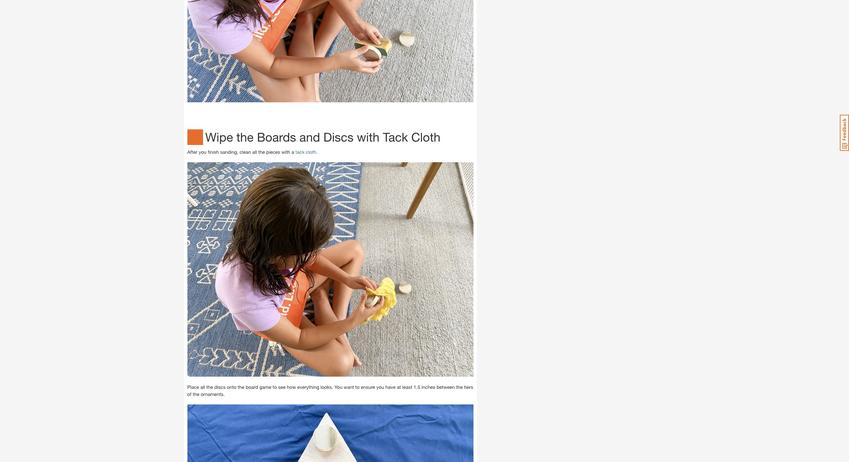 Task type: describe. For each thing, give the bounding box(es) containing it.
1 vertical spatial with
[[282, 149, 290, 155]]

1 to from the left
[[273, 385, 277, 390]]

pieces
[[266, 149, 280, 155]]

after
[[187, 149, 198, 155]]

all inside place all the discs onto the board game to see how everything looks. you want to ensure you have at least 1.5 inches between the tiers of the ornaments.
[[200, 385, 205, 390]]

wipe
[[205, 130, 233, 145]]

finish
[[208, 149, 219, 155]]

0 horizontal spatial you
[[199, 149, 207, 155]]

inches
[[422, 385, 436, 390]]

of
[[187, 392, 192, 398]]

place all the discs onto the board game to see how everything looks. you want to ensure you have at least 1.5 inches between the tiers of the ornaments.
[[187, 385, 473, 398]]

an unfinished wooden board game. image
[[187, 405, 474, 463]]

0 vertical spatial all
[[252, 149, 257, 155]]

least
[[403, 385, 413, 390]]

sanding,
[[220, 149, 238, 155]]

tack cloth link
[[296, 149, 316, 155]]

clean
[[240, 149, 251, 155]]

cloth
[[412, 130, 441, 145]]

and
[[300, 130, 320, 145]]

how
[[287, 385, 296, 390]]

place
[[187, 385, 199, 390]]

wipe the boards and discs with tack cloth
[[205, 130, 441, 145]]

the left tiers
[[456, 385, 463, 390]]

game
[[260, 385, 271, 390]]



Task type: vqa. For each thing, say whether or not it's contained in the screenshot.
AFTER
yes



Task type: locate. For each thing, give the bounding box(es) containing it.
at
[[397, 385, 401, 390]]

cloth
[[306, 149, 316, 155]]

between
[[437, 385, 455, 390]]

you right after
[[199, 149, 207, 155]]

discs
[[214, 385, 226, 390]]

the up clean at the top left of page
[[237, 130, 254, 145]]

the right onto
[[238, 385, 245, 390]]

the
[[237, 130, 254, 145], [258, 149, 265, 155], [206, 385, 213, 390], [238, 385, 245, 390], [456, 385, 463, 390], [193, 392, 200, 398]]

the up ornaments.
[[206, 385, 213, 390]]

1 horizontal spatial with
[[357, 130, 380, 145]]

boards
[[257, 130, 296, 145]]

discs
[[324, 130, 354, 145]]

1.5
[[414, 385, 420, 390]]

a girl cleaning a round wooden piece with a tack cloth. image
[[187, 163, 474, 377]]

to left see
[[273, 385, 277, 390]]

1 vertical spatial you
[[377, 385, 384, 390]]

onto
[[227, 385, 237, 390]]

everything
[[297, 385, 319, 390]]

with
[[357, 130, 380, 145], [282, 149, 290, 155]]

you
[[199, 149, 207, 155], [377, 385, 384, 390]]

2 to from the left
[[356, 385, 360, 390]]

all right clean at the top left of page
[[252, 149, 257, 155]]

ensure
[[361, 385, 375, 390]]

with left a
[[282, 149, 290, 155]]

the left the pieces
[[258, 149, 265, 155]]

tiers
[[464, 385, 473, 390]]

to right want
[[356, 385, 360, 390]]

tack
[[296, 149, 305, 155]]

board
[[246, 385, 258, 390]]

.
[[316, 149, 318, 155]]

feedback link image
[[840, 115, 850, 151]]

0 vertical spatial with
[[357, 130, 380, 145]]

ornaments.
[[201, 392, 225, 398]]

you
[[335, 385, 343, 390]]

1 vertical spatial all
[[200, 385, 205, 390]]

want
[[344, 385, 354, 390]]

all right place
[[200, 385, 205, 390]]

see
[[278, 385, 286, 390]]

you inside place all the discs onto the board game to see how everything looks. you want to ensure you have at least 1.5 inches between the tiers of the ornaments.
[[377, 385, 384, 390]]

0 horizontal spatial to
[[273, 385, 277, 390]]

tack
[[383, 130, 408, 145]]

a girl sanding a round wooden piece. image
[[187, 0, 474, 103]]

looks.
[[321, 385, 333, 390]]

0 vertical spatial you
[[199, 149, 207, 155]]

1 horizontal spatial you
[[377, 385, 384, 390]]

the right of
[[193, 392, 200, 398]]

0 horizontal spatial all
[[200, 385, 205, 390]]

after you finish sanding, clean all the pieces with a tack cloth .
[[187, 149, 318, 155]]

a
[[292, 149, 294, 155]]

0 horizontal spatial with
[[282, 149, 290, 155]]

all
[[252, 149, 257, 155], [200, 385, 205, 390]]

you left have
[[377, 385, 384, 390]]

with left tack
[[357, 130, 380, 145]]

have
[[386, 385, 396, 390]]

1 horizontal spatial to
[[356, 385, 360, 390]]

1 horizontal spatial all
[[252, 149, 257, 155]]

to
[[273, 385, 277, 390], [356, 385, 360, 390]]



